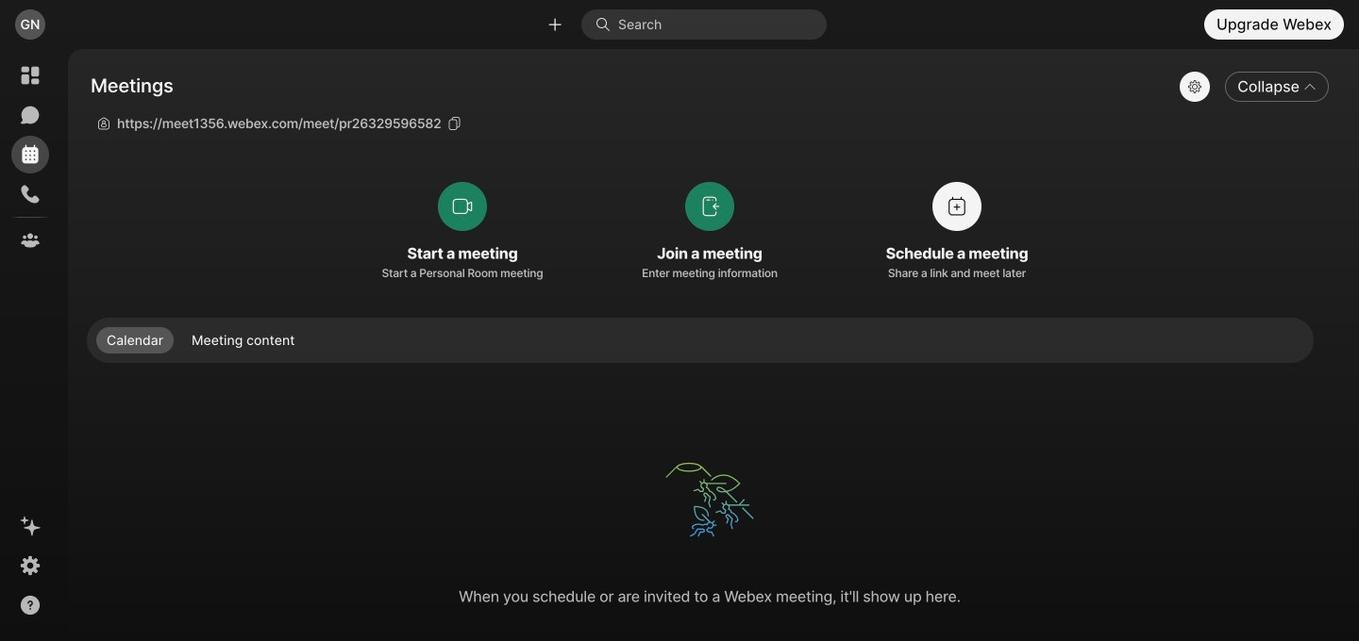 Task type: vqa. For each thing, say whether or not it's contained in the screenshot.
GENERAL tab
no



Task type: locate. For each thing, give the bounding box(es) containing it.
navigation
[[0, 49, 60, 642]]

webex tab list
[[11, 57, 49, 260]]



